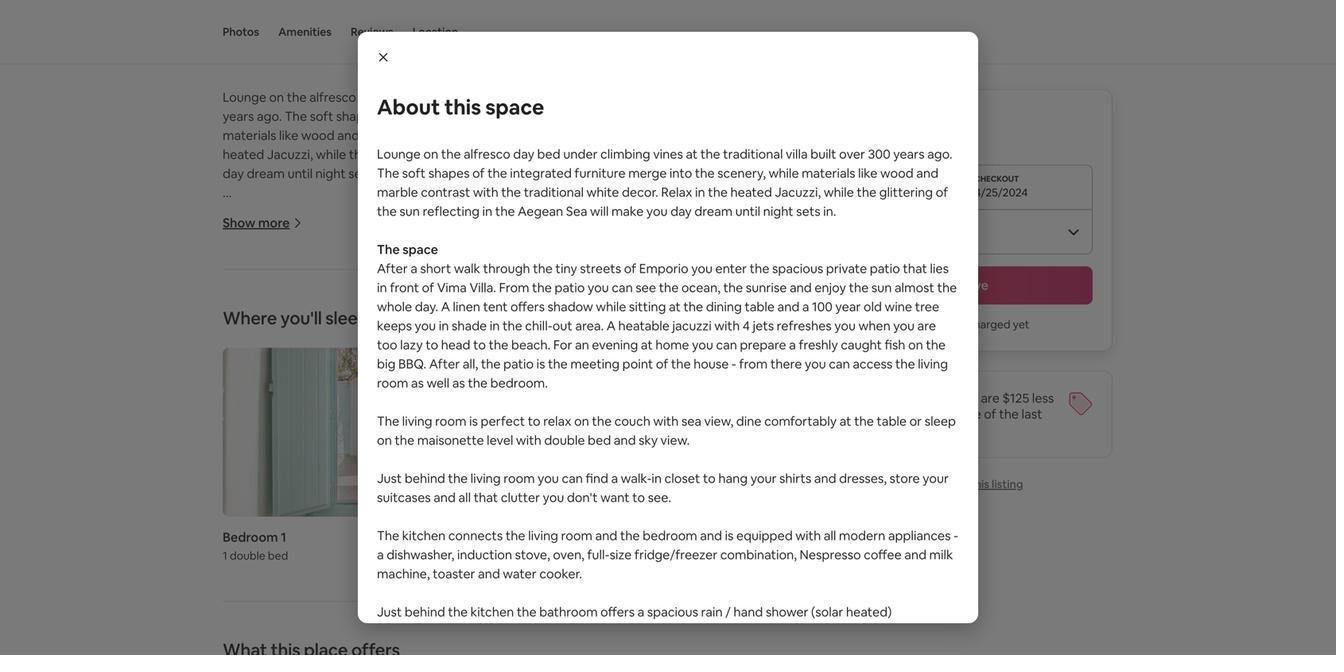 Task type: vqa. For each thing, say whether or not it's contained in the screenshot.
Almost
yes



Task type: locate. For each thing, give the bounding box(es) containing it.
0 vertical spatial full-
[[506, 528, 528, 544]]

make
[[678, 146, 710, 163], [611, 203, 644, 220]]

lounge down about
[[377, 146, 421, 162]]

free
[[274, 17, 300, 33]]

0 horizontal spatial prepare
[[371, 318, 417, 334]]

front down the space in the top left of the page
[[390, 280, 419, 296]]

streets inside the after a short walk through the tiny streets of emporio you enter the spacious private patio that lies in front of vima villa. from the patio you can see the ocean, the sunrise and enjoy the sun almost the whole day. a linen tent offers shadow while sitting at the dining table and a 100 year old wine tree keeps you in shade in the chill-out area. a heatable jacuzzi with 4 jets refreshes you when you are too lazy to head to the beach. for an evening at home you can prepare a freshly caught fish on the big bbq. after all, the patio is the meeting point of the house - from there you can access the living room as well as the bedroom.
[[580, 260, 621, 277]]

materials inside about this space dialog
[[802, 165, 855, 181]]

bbq. inside the after a short walk through the tiny streets of emporio you enter the spacious private patio that lies in front of vima villa. from the patio you can see the ocean, the sunrise and enjoy the sun almost the whole day. a linen tent offers shadow while sitting at the dining table and a 100 year old wine tree keeps you in shade in the chill-out area. a heatable jacuzzi with 4 jets refreshes you when you are too lazy to head to the beach. for an evening at home you can prepare a freshly caught fish on the big bbq. after all, the patio is the meeting point of the house - from there you can access the living room as well as the bedroom.
[[398, 356, 426, 372]]

under inside lounge on the alfresco day bed under climbing vines at the traditional villa built over 300 years ago. the soft shapes of the integrated furniture merge into the scenery, while materials like wood and marble contrast with the traditional white decor. relax in the heated jacuzzi, while the glittering of the sun reflecting in the aegean sea will make you day dream until night sets in.
[[563, 146, 598, 162]]

just behind the living room you can find a walk-in closet to hang your shirts and dresses, store your suitcases and all that clutter you don't want to see. inside about this space dialog
[[377, 470, 949, 506]]

hand
[[579, 585, 609, 602], [734, 604, 763, 620]]

0 vertical spatial until
[[288, 165, 313, 182]]

0 horizontal spatial suitcases
[[285, 471, 339, 487]]

fish inside about this space dialog
[[885, 337, 905, 353]]

just inside the just behind the kitchen the bathroom offers a spacious rain / hand shower (solar heated) combination. shelves under the sink countertop to store your towels and toiletry with ease.
[[377, 604, 402, 620]]

short
[[266, 223, 297, 239], [420, 260, 451, 277]]

for
[[378, 17, 396, 33]]

1 vertical spatial don't
[[567, 490, 598, 506]]

1 vertical spatial year
[[835, 299, 861, 315]]

milk inside about this space dialog
[[929, 547, 953, 563]]

0 vertical spatial glittering
[[372, 146, 425, 163]]

nespresso inside about this space dialog
[[800, 547, 861, 563]]

0 horizontal spatial night
[[315, 165, 346, 182]]

1 vertical spatial ago.
[[927, 146, 953, 162]]

1 vertical spatial until
[[735, 203, 760, 220]]

into inside lounge on the alfresco day bed under climbing vines at the traditional villa built over 300 years ago. the soft shapes of the integrated furniture merge into the scenery, while materials like wood and marble contrast with the traditional white decor. relax in the heated jacuzzi, while the glittering of the sun reflecting in the aegean sea will make you day dream until night sets in.
[[670, 165, 692, 181]]

after
[[223, 223, 253, 239], [377, 260, 408, 277], [631, 318, 662, 334], [429, 356, 460, 372]]

2 milk from the left
[[352, 547, 376, 563]]

linen inside about this space dialog
[[453, 299, 480, 315]]

1 horizontal spatial furniture
[[575, 165, 626, 181]]

in
[[680, 127, 690, 143], [548, 146, 559, 163], [695, 184, 705, 200], [482, 203, 492, 220], [304, 242, 314, 258], [377, 280, 387, 296], [482, 280, 492, 296], [533, 280, 543, 296], [439, 318, 449, 334], [490, 318, 500, 334], [497, 452, 507, 468], [652, 470, 662, 487]]

when inside the after a short walk through the tiny streets of emporio you enter the spacious private patio that lies in front of vima villa. from the patio you can see the ocean, the sunrise and enjoy the sun almost the whole day. a linen tent offers shadow while sitting at the dining table and a 100 year old wine tree keeps you in shade in the chill-out area. a heatable jacuzzi with 4 jets refreshes you when you are too lazy to head to the beach. for an evening at home you can prepare a freshly caught fish on the big bbq. after all, the patio is the meeting point of the house - from there you can access the living room as well as the bedroom.
[[859, 318, 891, 334]]

1 milk from the left
[[929, 547, 953, 563]]

stove, left bedroom 2 1 queen bed
[[434, 528, 469, 544]]

1 inside bedroom 2 1 queen bed
[[489, 549, 493, 563]]

reflecting inside lounge on the alfresco day bed under climbing vines at the traditional villa built over 300 years ago. the soft shapes of the integrated furniture merge into the scenery, while materials like wood and marble contrast with the traditional white decor. relax in the heated jacuzzi, while the glittering of the sun reflecting in the aegean sea will make you day dream until night sets in.
[[423, 203, 480, 220]]

chill- inside the after a short walk through the tiny streets of emporio you enter the spacious private patio that lies in front of vima villa. from the patio you can see the ocean, the sunrise and enjoy the sun almost the whole day. a linen tent offers shadow while sitting at the dining table and a 100 year old wine tree keeps you in shade in the chill-out area. a heatable jacuzzi with 4 jets refreshes you when you are too lazy to head to the beach. for an evening at home you can prepare a freshly caught fish on the big bbq. after all, the patio is the meeting point of the house - from there you can access the living room as well as the bedroom.
[[525, 318, 553, 334]]

1 horizontal spatial don't
[[567, 490, 598, 506]]

0 horizontal spatial induction
[[376, 528, 431, 544]]

there
[[457, 337, 488, 353], [770, 356, 802, 372]]

wine down the space in the top left of the page
[[363, 280, 390, 296]]

1 horizontal spatial house
[[694, 356, 729, 372]]

0 horizontal spatial are
[[468, 299, 486, 315]]

year
[[313, 280, 339, 296], [835, 299, 861, 315]]

in. inside lounge on the alfresco day bed under climbing vines at the traditional villa built over 300 years ago. the soft shapes of the integrated furniture merge into the scenery, while materials like wood and marble contrast with the traditional white decor. relax in the heated jacuzzi, while the glittering of the sun reflecting in the aegean sea will make you day dream until night sets in.
[[823, 203, 836, 220]]

this
[[444, 94, 481, 120], [970, 477, 989, 492]]

1 horizontal spatial closet
[[664, 470, 700, 487]]

1 vertical spatial modern
[[839, 528, 885, 544]]

alfresco down about this space
[[464, 146, 510, 162]]

heated
[[223, 146, 264, 163], [731, 184, 772, 200]]

0 vertical spatial don't
[[475, 471, 505, 487]]

1 vertical spatial jets
[[753, 318, 774, 334]]

see.
[[556, 471, 579, 487], [648, 490, 671, 506]]

0 horizontal spatial lounge
[[223, 89, 266, 105]]

1 vertical spatial make
[[611, 203, 644, 220]]

alfresco down amenities button at the top left of page
[[309, 89, 356, 105]]

dream inside lounge on the alfresco day bed under climbing vines at the traditional villa built over 300 years ago. the soft shapes of the integrated furniture merge into the scenery, while materials like wood and marble contrast with the traditional white decor. relax in the heated jacuzzi, while the glittering of the sun reflecting in the aegean sea will make you day dream until night sets in.
[[695, 203, 733, 220]]

0 horizontal spatial glittering
[[372, 146, 425, 163]]

1 or from the left
[[910, 413, 922, 429]]

lounge inside lounge on the alfresco day bed under climbing vines at the traditional villa built over 300 years ago. the soft shapes of the integrated furniture merge into the scenery, while materials like wood and marble contrast with the traditional white decor. relax in the heated jacuzzi, while the glittering of the sun reflecting in the aegean sea will make you day dream until night sets in.
[[377, 146, 421, 162]]

wine inside about this space dialog
[[885, 299, 912, 315]]

shadow inside about this space dialog
[[548, 299, 593, 315]]

machine,
[[379, 547, 432, 563], [377, 566, 430, 582]]

towels
[[581, 604, 620, 621], [736, 623, 774, 639]]

and
[[337, 127, 359, 143], [916, 165, 939, 181], [717, 242, 739, 258], [790, 280, 812, 296], [255, 280, 277, 296], [777, 299, 800, 315], [541, 413, 564, 430], [614, 432, 636, 449], [660, 452, 682, 468], [814, 470, 836, 487], [341, 471, 363, 487], [434, 490, 456, 506], [441, 509, 463, 525], [546, 509, 568, 525], [595, 528, 617, 544], [700, 528, 722, 544], [904, 547, 927, 563], [327, 547, 350, 563], [480, 547, 502, 563], [478, 566, 500, 582], [623, 604, 645, 621], [777, 623, 799, 639]]

enter inside the after a short walk through the tiny streets of emporio you enter the spacious private patio that lies in front of vima villa. from the patio you can see the ocean, the sunrise and enjoy the sun almost the whole day. a linen tent offers shadow while sitting at the dining table and a 100 year old wine tree keeps you in shade in the chill-out area. a heatable jacuzzi with 4 jets refreshes you when you are too lazy to head to the beach. for an evening at home you can prepare a freshly caught fish on the big bbq. after all, the patio is the meeting point of the house - from there you can access the living room as well as the bedroom.
[[715, 260, 747, 277]]

1 horizontal spatial dine
[[736, 413, 762, 429]]

years inside about this space dialog
[[893, 146, 925, 162]]

sky inside about this space dialog
[[639, 432, 658, 449]]

cancellation
[[303, 17, 375, 33]]

caught inside about this space dialog
[[841, 337, 882, 353]]

soft inside about this space dialog
[[402, 165, 426, 181]]

1 vertical spatial scenery,
[[718, 165, 766, 181]]

when down the space in the top left of the page
[[409, 299, 441, 315]]

1 vertical spatial heated
[[731, 184, 772, 200]]

1 vertical spatial rain
[[701, 604, 723, 620]]

0 vertical spatial house
[[380, 337, 415, 353]]

bathroom
[[385, 585, 443, 602], [539, 604, 598, 620]]

jacuzzi, left the "4/20/2024"
[[775, 184, 821, 200]]

1 vertical spatial point
[[622, 356, 653, 372]]

1 vertical spatial shelves
[[456, 623, 500, 639]]

full- right bedroom 2 1 queen bed
[[587, 547, 610, 563]]

1 vertical spatial in.
[[823, 203, 836, 220]]

this left listing
[[970, 477, 989, 492]]

bed inside bedroom 1 1 double bed
[[268, 549, 288, 563]]

oven, up queen
[[472, 528, 503, 544]]

reflecting down about this space
[[489, 146, 546, 163]]

ocean,
[[609, 242, 648, 258], [681, 280, 721, 296]]

and inside lounge on the alfresco day bed under climbing vines at the traditional villa built over 300 years ago. the soft shapes of the integrated furniture merge into the scenery, while materials like wood and marble contrast with the traditional white decor. relax in the heated jacuzzi, while the glittering of the sun reflecting in the aegean sea will make you day dream until night sets in.
[[916, 165, 939, 181]]

from inside about this space dialog
[[499, 280, 529, 296]]

bedroom 2 image
[[489, 348, 742, 517], [489, 348, 742, 517]]

1 nespresso from the left
[[800, 547, 861, 563]]

sink
[[409, 604, 431, 621], [563, 623, 586, 639]]

1 vertical spatial villa
[[786, 146, 808, 162]]

front up you'll
[[317, 242, 347, 258]]

walk inside the after a short walk through the tiny streets of emporio you enter the spacious private patio that lies in front of vima villa. from the patio you can see the ocean, the sunrise and enjoy the sun almost the whole day. a linen tent offers shadow while sitting at the dining table and a 100 year old wine tree keeps you in shade in the chill-out area. a heatable jacuzzi with 4 jets refreshes you when you are too lazy to head to the beach. for an evening at home you can prepare a freshly caught fish on the big bbq. after all, the patio is the meeting point of the house - from there you can access the living room as well as the bedroom.
[[454, 260, 480, 277]]

0 horizontal spatial through
[[329, 223, 376, 239]]

or inside about this space dialog
[[910, 413, 922, 429]]

about this space dialog
[[358, 32, 978, 655]]

there inside the after a short walk through the tiny streets of emporio you enter the spacious private patio that lies in front of vima villa. from the patio you can see the ocean, the sunrise and enjoy the sun almost the whole day. a linen tent offers shadow while sitting at the dining table and a 100 year old wine tree keeps you in shade in the chill-out area. a heatable jacuzzi with 4 jets refreshes you when you are too lazy to head to the beach. for an evening at home you can prepare a freshly caught fish on the big bbq. after all, the patio is the meeting point of the house - from there you can access the living room as well as the bedroom.
[[770, 356, 802, 372]]

contrast up the space in the top left of the page
[[421, 184, 470, 200]]

oven, inside the kitchen connects the living room and the bedroom and is equipped with all modern appliances - a dishwasher, induction stove, oven, full-size fridge/freezer combination, nespresso coffee and milk machine, toaster and water cooker.
[[553, 547, 584, 563]]

the living room is perfect to relax on the couch with sea view, dine comfortably at the table or sleep on the maisonette level with double bed and sky view. inside about this space dialog
[[377, 413, 956, 449]]

0 horizontal spatial this
[[444, 94, 481, 120]]

bedroom inside about this space dialog
[[643, 528, 697, 544]]

0 vertical spatial years
[[223, 108, 254, 124]]

on inside lounge on the alfresco day bed under climbing vines at the traditional villa built over 300 years ago. the soft shapes of the integrated furniture merge into the scenery, while materials like wood and marble contrast with the traditional white decor. relax in the heated jacuzzi, while the glittering of the sun reflecting in the aegean sea will make you day dream until night sets in.
[[423, 146, 438, 162]]

store
[[890, 470, 920, 487], [223, 471, 253, 487], [519, 604, 550, 621], [674, 623, 704, 639]]

0 horizontal spatial from
[[425, 337, 454, 353]]

/
[[571, 585, 577, 602], [725, 604, 731, 620]]

0 horizontal spatial double
[[230, 549, 265, 563]]

access inside about this space dialog
[[853, 356, 893, 372]]

equipped
[[582, 509, 638, 525], [736, 528, 793, 544]]

0 vertical spatial toiletry
[[647, 604, 690, 621]]

1 vertical spatial combination,
[[720, 547, 797, 563]]

jacuzzi, inside lounge on the alfresco day bed under climbing vines at the traditional villa built over 300 years ago. the soft shapes of the integrated furniture merge into the scenery, while materials like wood and marble contrast with the traditional white decor. relax in the heated jacuzzi, while the glittering of the sun reflecting in the aegean sea will make you day dream until night sets in.
[[775, 184, 821, 200]]

1 vertical spatial sea
[[681, 413, 701, 429]]

lies down more
[[283, 242, 302, 258]]

0 horizontal spatial beach.
[[511, 337, 551, 353]]

or
[[910, 413, 922, 429], [255, 413, 268, 430]]

for
[[666, 299, 685, 315], [553, 337, 572, 353]]

like inside lounge on the alfresco day bed under climbing vines at the traditional villa built over 300 years ago. the soft shapes of the integrated furniture merge into the scenery, while materials like wood and marble contrast with the traditional white decor. relax in the heated jacuzzi, while the glittering of the sun reflecting in the aegean sea will make you day dream until night sets in.
[[858, 165, 878, 181]]

house
[[380, 337, 415, 353], [694, 356, 729, 372]]

dresses, inside about this space dialog
[[839, 470, 887, 487]]

0 vertical spatial aegean
[[584, 146, 629, 163]]

2 appliances from the left
[[223, 528, 285, 544]]

0 vertical spatial reflecting
[[489, 146, 546, 163]]

glittering
[[372, 146, 425, 163], [879, 184, 933, 200]]

emporio
[[485, 223, 534, 239], [639, 260, 689, 277]]

2 horizontal spatial sleep
[[925, 413, 956, 429]]

0 horizontal spatial caught
[[472, 318, 513, 334]]

streets
[[426, 223, 467, 239], [580, 260, 621, 277]]

big inside about this space dialog
[[377, 356, 396, 372]]

bedroom. inside about this space dialog
[[490, 375, 548, 391]]

sitting
[[620, 261, 657, 277], [629, 299, 666, 315]]

dream
[[247, 165, 285, 182], [695, 203, 733, 220]]

glittering inside lounge on the alfresco day bed under climbing vines at the traditional villa built over 300 years ago. the soft shapes of the integrated furniture merge into the scenery, while materials like wood and marble contrast with the traditional white decor. relax in the heated jacuzzi, while the glittering of the sun reflecting in the aegean sea will make you day dream until night sets in.
[[879, 184, 933, 200]]

1 horizontal spatial /
[[725, 604, 731, 620]]

table inside the after a short walk through the tiny streets of emporio you enter the spacious private patio that lies in front of vima villa. from the patio you can see the ocean, the sunrise and enjoy the sun almost the whole day. a linen tent offers shadow while sitting at the dining table and a 100 year old wine tree keeps you in shade in the chill-out area. a heatable jacuzzi with 4 jets refreshes you when you are too lazy to head to the beach. for an evening at home you can prepare a freshly caught fish on the big bbq. after all, the patio is the meeting point of the house - from there you can access the living room as well as the bedroom.
[[745, 299, 775, 315]]

area. inside the after a short walk through the tiny streets of emporio you enter the spacious private patio that lies in front of vima villa. from the patio you can see the ocean, the sunrise and enjoy the sun almost the whole day. a linen tent offers shadow while sitting at the dining table and a 100 year old wine tree keeps you in shade in the chill-out area. a heatable jacuzzi with 4 jets refreshes you when you are too lazy to head to the beach. for an evening at home you can prepare a freshly caught fish on the big bbq. after all, the patio is the meeting point of the house - from there you can access the living room as well as the bedroom.
[[575, 318, 604, 334]]

table
[[223, 280, 253, 296], [745, 299, 775, 315], [877, 413, 907, 429], [223, 413, 253, 430]]

tree down the space in the top left of the page
[[393, 280, 417, 296]]

full- up queen
[[506, 528, 528, 544]]

1 vertical spatial keeps
[[377, 318, 412, 334]]

home
[[286, 318, 320, 334], [656, 337, 689, 353]]

double
[[472, 413, 513, 430], [544, 432, 585, 449], [230, 549, 265, 563]]

bedroom
[[223, 529, 278, 545], [489, 529, 544, 545]]

sea
[[632, 146, 653, 163], [566, 203, 587, 220]]

1 vertical spatial caught
[[841, 337, 882, 353]]

1 vertical spatial night
[[763, 203, 793, 220]]

ago.
[[257, 108, 282, 124], [927, 146, 953, 162]]

you won't be charged yet
[[900, 317, 1030, 332]]

dine
[[582, 394, 607, 411], [736, 413, 762, 429]]

modern inside about this space dialog
[[839, 528, 885, 544]]

a inside the just behind the kitchen the bathroom offers a spacious rain / hand shower (solar heated) combination. shelves under the sink countertop to store your towels and toiletry with ease.
[[638, 604, 644, 620]]

day. inside the after a short walk through the tiny streets of emporio you enter the spacious private patio that lies in front of vima villa. from the patio you can see the ocean, the sunrise and enjoy the sun almost the whole day. a linen tent offers shadow while sitting at the dining table and a 100 year old wine tree keeps you in shade in the chill-out area. a heatable jacuzzi with 4 jets refreshes you when you are too lazy to head to the beach. for an evening at home you can prepare a freshly caught fish on the big bbq. after all, the patio is the meeting point of the house - from there you can access the living room as well as the bedroom.
[[415, 299, 438, 315]]

evening inside the after a short walk through the tiny streets of emporio you enter the spacious private patio that lies in front of vima villa. from the patio you can see the ocean, the sunrise and enjoy the sun almost the whole day. a linen tent offers shadow while sitting at the dining table and a 100 year old wine tree keeps you in shade in the chill-out area. a heatable jacuzzi with 4 jets refreshes you when you are too lazy to head to the beach. for an evening at home you can prepare a freshly caught fish on the big bbq. after all, the patio is the meeting point of the house - from there you can access the living room as well as the bedroom.
[[592, 337, 638, 353]]

bed inside bedroom 2 1 queen bed
[[531, 549, 551, 563]]

size
[[528, 528, 550, 544], [610, 547, 632, 563]]

of inside your dates are $125 less than the avg. nightly rate of the last 60 days.
[[984, 406, 996, 422]]

tent inside the after a short walk through the tiny streets of emporio you enter the spacious private patio that lies in front of vima villa. from the patio you can see the ocean, the sunrise and enjoy the sun almost the whole day. a linen tent offers shadow while sitting at the dining table and a 100 year old wine tree keeps you in shade in the chill-out area. a heatable jacuzzi with 4 jets refreshes you when you are too lazy to head to the beach. for an evening at home you can prepare a freshly caught fish on the big bbq. after all, the patio is the meeting point of the house - from there you can access the living room as well as the bedroom.
[[483, 299, 508, 315]]

2 ease. from the left
[[223, 623, 253, 640]]

1 horizontal spatial level
[[487, 432, 513, 449]]

tree
[[393, 280, 417, 296], [915, 299, 939, 315]]

for inside about this space dialog
[[553, 337, 572, 353]]

sun
[[466, 146, 486, 163], [400, 203, 420, 220], [280, 261, 300, 277], [871, 280, 892, 296]]

sunrise inside about this space dialog
[[746, 280, 787, 296]]

the inside the kitchen connects the living room and the bedroom and is equipped with all modern appliances - a dishwasher, induction stove, oven, full-size fridge/freezer combination, nespresso coffee and milk machine, toaster and water cooker.
[[377, 528, 399, 544]]

than
[[836, 406, 863, 422]]

0 vertical spatial prepare
[[371, 318, 417, 334]]

tree up won't
[[915, 299, 939, 315]]

bedroom
[[488, 509, 543, 525], [643, 528, 697, 544]]

and inside the just behind the kitchen the bathroom offers a spacious rain / hand shower (solar heated) combination. shelves under the sink countertop to store your towels and toiletry with ease.
[[777, 623, 799, 639]]

(solar
[[657, 585, 689, 602], [811, 604, 843, 620]]

through
[[329, 223, 376, 239], [483, 260, 530, 277]]

bedroom for bedroom 2
[[489, 529, 544, 545]]

1 vertical spatial day.
[[415, 299, 438, 315]]

almost up you'll
[[303, 261, 343, 277]]

front inside about this space dialog
[[390, 280, 419, 296]]

short right show
[[266, 223, 297, 239]]

1 vertical spatial lounge
[[377, 146, 421, 162]]

vines
[[499, 89, 529, 105], [653, 146, 683, 162]]

want
[[508, 471, 537, 487], [600, 490, 630, 506]]

yet
[[1013, 317, 1030, 332]]

see. inside about this space dialog
[[648, 490, 671, 506]]

1 for bedroom 1
[[223, 549, 227, 563]]

living
[[604, 337, 634, 353], [918, 356, 948, 372], [248, 394, 278, 411], [402, 413, 432, 429], [316, 452, 346, 468], [471, 470, 501, 487], [374, 509, 404, 525], [528, 528, 558, 544]]

big
[[579, 318, 598, 334], [377, 356, 396, 372]]

oven, down "2"
[[553, 547, 584, 563]]

villa
[[632, 89, 653, 105], [786, 146, 808, 162]]

1 vertical spatial shirts
[[779, 470, 811, 487]]

shelves
[[302, 604, 346, 621], [456, 623, 500, 639]]

evening
[[223, 318, 269, 334], [592, 337, 638, 353]]

1 vertical spatial relax
[[661, 184, 692, 200]]

2
[[547, 529, 554, 545]]

walk- inside just behind the living room you can find a walk-in closet to hang your shirts and dresses, store your suitcases and all that clutter you don't want to see.
[[621, 470, 652, 487]]

bedroom 1 image
[[223, 348, 476, 517], [223, 348, 476, 517]]

1 vertical spatial dishwasher,
[[387, 547, 454, 563]]

1 vertical spatial couch
[[614, 413, 650, 429]]

reflecting up the space in the top left of the page
[[423, 203, 480, 220]]

stove, down "2"
[[515, 547, 550, 563]]

when left you at the right of page
[[859, 318, 891, 334]]

1 ease. from the left
[[875, 623, 905, 639]]

0 horizontal spatial materials
[[223, 127, 276, 143]]

this right about
[[444, 94, 481, 120]]

0 horizontal spatial walk
[[300, 223, 326, 239]]

behind inside the just behind the kitchen the bathroom offers a spacious rain / hand shower (solar heated) combination. shelves under the sink countertop to store your towels and toiletry with ease.
[[405, 604, 445, 620]]

bed
[[383, 89, 406, 105], [537, 146, 560, 162], [515, 413, 539, 430], [588, 432, 611, 449], [268, 549, 288, 563], [531, 549, 551, 563]]

dishwasher,
[[305, 528, 373, 544], [387, 547, 454, 563]]

1 horizontal spatial merge
[[628, 165, 667, 181]]

1 horizontal spatial sea
[[681, 413, 701, 429]]

tent
[[474, 261, 499, 277], [483, 299, 508, 315]]

from
[[426, 242, 457, 258], [499, 280, 529, 296]]

1 coffee from the left
[[864, 547, 902, 563]]

1 bedroom from the left
[[223, 529, 278, 545]]

0 horizontal spatial sleep
[[271, 413, 302, 430]]

0 vertical spatial are
[[468, 299, 486, 315]]

1 horizontal spatial 4
[[743, 318, 750, 334]]

0 vertical spatial relax
[[646, 127, 678, 143]]

0 horizontal spatial couch
[[460, 394, 496, 411]]

refreshes
[[327, 299, 382, 315], [777, 318, 832, 334]]

(solar inside about this space dialog
[[811, 604, 843, 620]]

1 appliances from the left
[[888, 528, 951, 544]]

too
[[489, 299, 510, 315], [377, 337, 397, 353]]

0 horizontal spatial bedroom.
[[245, 356, 303, 373]]

connects
[[294, 509, 349, 525], [448, 528, 503, 544]]

the inside just behind the living room you can find a walk-in closet to hang your shirts and dresses, store your suitcases and all that clutter you don't want to see.
[[448, 470, 468, 487]]

caught
[[472, 318, 513, 334], [841, 337, 882, 353]]

the kitchen connects the living room and the bedroom and is equipped with all modern appliances - a dishwasher, induction stove, oven, full-size fridge/freezer combination, nespresso coffee and milk machine, toaster and water cooker.
[[223, 509, 734, 563], [377, 528, 958, 582]]

shade
[[495, 280, 530, 296], [452, 318, 487, 334]]

0 vertical spatial evening
[[223, 318, 269, 334]]

contrast down about
[[406, 127, 455, 143]]

marble down about
[[362, 127, 403, 143]]

1 vertical spatial 300
[[868, 146, 891, 162]]

1 vertical spatial towels
[[736, 623, 774, 639]]

want inside about this space dialog
[[600, 490, 630, 506]]

at
[[532, 89, 543, 105], [686, 146, 698, 162], [660, 261, 672, 277], [669, 299, 681, 315], [272, 318, 283, 334], [641, 337, 653, 353], [685, 394, 697, 411], [840, 413, 851, 429]]

jacuzzi, up more
[[267, 146, 313, 163]]

perfect
[[326, 394, 371, 411], [481, 413, 525, 429]]

short down the space in the top left of the page
[[420, 260, 451, 277]]

meeting inside about this space dialog
[[570, 356, 620, 372]]

find
[[431, 452, 454, 468], [586, 470, 608, 487]]

0 horizontal spatial milk
[[352, 547, 376, 563]]

climbing
[[446, 89, 496, 105], [601, 146, 650, 162]]

location button
[[413, 0, 458, 64]]

suitcases inside just behind the living room you can find a walk-in closet to hang your shirts and dresses, store your suitcases and all that clutter you don't want to see.
[[377, 490, 431, 506]]

wine up you at the right of page
[[885, 299, 912, 315]]

1 vertical spatial bathroom
[[539, 604, 598, 620]]

2 nespresso from the left
[[223, 547, 284, 563]]

kitchen
[[248, 509, 291, 525], [402, 528, 446, 544], [316, 585, 360, 602], [471, 604, 514, 620]]

climbing inside lounge on the alfresco day bed under climbing vines at the traditional villa built over 300 years ago. the soft shapes of the integrated furniture merge into the scenery, while materials like wood and marble contrast with the traditional white decor. relax in the heated jacuzzi, while the glittering of the sun reflecting in the aegean sea will make you day dream until night sets in.
[[601, 146, 650, 162]]

1 vertical spatial equipped
[[736, 528, 793, 544]]

too inside the after a short walk through the tiny streets of emporio you enter the spacious private patio that lies in front of vima villa. from the patio you can see the ocean, the sunrise and enjoy the sun almost the whole day. a linen tent offers shadow while sitting at the dining table and a 100 year old wine tree keeps you in shade in the chill-out area. a heatable jacuzzi with 4 jets refreshes you when you are too lazy to head to the beach. for an evening at home you can prepare a freshly caught fish on the big bbq. after all, the patio is the meeting point of the house - from there you can access the living room as well as the bedroom.
[[377, 337, 397, 353]]

clutter
[[409, 471, 448, 487], [501, 490, 540, 506]]

less
[[1032, 390, 1054, 406]]

will inside lounge on the alfresco day bed under climbing vines at the traditional villa built over 300 years ago. the soft shapes of the integrated furniture merge into the scenery, while materials like wood and marble contrast with the traditional white decor. relax in the heated jacuzzi, while the glittering of the sun reflecting in the aegean sea will make you day dream until night sets in.
[[590, 203, 609, 220]]

shadow
[[538, 261, 584, 277], [548, 299, 593, 315]]

built
[[656, 89, 682, 105], [811, 146, 836, 162]]

2 vertical spatial double
[[230, 549, 265, 563]]

0 horizontal spatial meeting
[[257, 337, 306, 353]]

1 vertical spatial jacuzzi,
[[775, 184, 821, 200]]

countertop
[[434, 604, 501, 621], [588, 623, 655, 639]]

0 horizontal spatial maisonette
[[345, 413, 412, 430]]

0 vertical spatial too
[[489, 299, 510, 315]]

show more button
[[223, 215, 302, 231]]

ocean, inside the after a short walk through the tiny streets of emporio you enter the spacious private patio that lies in front of vima villa. from the patio you can see the ocean, the sunrise and enjoy the sun almost the whole day. a linen tent offers shadow while sitting at the dining table and a 100 year old wine tree keeps you in shade in the chill-out area. a heatable jacuzzi with 4 jets refreshes you when you are too lazy to head to the beach. for an evening at home you can prepare a freshly caught fish on the big bbq. after all, the patio is the meeting point of the house - from there you can access the living room as well as the bedroom.
[[681, 280, 721, 296]]

lounge down photos
[[223, 89, 266, 105]]

0 horizontal spatial for
[[553, 337, 572, 353]]

1 vertical spatial wine
[[885, 299, 912, 315]]

1 horizontal spatial modern
[[839, 528, 885, 544]]

aegean
[[584, 146, 629, 163], [518, 203, 563, 220]]

hand inside about this space dialog
[[734, 604, 763, 620]]

freshly
[[429, 318, 469, 334], [799, 337, 838, 353]]

wine
[[363, 280, 390, 296], [885, 299, 912, 315]]

decor.
[[607, 127, 644, 143], [622, 184, 658, 200]]

whole
[[368, 261, 403, 277], [377, 299, 412, 315]]

home inside about this space dialog
[[656, 337, 689, 353]]

0 vertical spatial vines
[[499, 89, 529, 105]]

traditional
[[569, 89, 629, 105], [509, 127, 569, 143], [723, 146, 783, 162], [524, 184, 584, 200]]

into
[[577, 108, 600, 124], [670, 165, 692, 181]]

1 vertical spatial white
[[587, 184, 619, 200]]

full- inside about this space dialog
[[587, 547, 610, 563]]

in.
[[375, 165, 388, 182], [823, 203, 836, 220]]

1 vertical spatial decor.
[[622, 184, 658, 200]]

2 bedroom from the left
[[489, 529, 544, 545]]

night inside lounge on the alfresco day bed under climbing vines at the traditional villa built over 300 years ago. the soft shapes of the integrated furniture merge into the scenery, while materials like wood and marble contrast with the traditional white decor. relax in the heated jacuzzi, while the glittering of the sun reflecting in the aegean sea will make you day dream until night sets in.
[[763, 203, 793, 220]]

maisonette inside the living room is perfect to relax on the couch with sea view, dine comfortably at the table or sleep on the maisonette level with double bed and sky view.
[[417, 432, 484, 449]]

closet
[[510, 452, 546, 468], [664, 470, 700, 487]]

room
[[637, 337, 668, 353], [377, 375, 408, 391], [281, 394, 312, 411], [435, 413, 466, 429], [349, 452, 381, 468], [504, 470, 535, 487], [407, 509, 438, 525], [561, 528, 592, 544]]

tree inside about this space dialog
[[915, 299, 939, 315]]

almost up you at the right of page
[[895, 280, 934, 296]]

see
[[563, 242, 584, 258], [636, 280, 656, 296]]

shower
[[611, 585, 654, 602], [766, 604, 808, 620]]

0 vertical spatial tent
[[474, 261, 499, 277]]

heated inside lounge on the alfresco day bed under climbing vines at the traditional villa built over 300 years ago. the soft shapes of the integrated furniture merge into the scenery, while materials like wood and marble contrast with the traditional white decor. relax in the heated jacuzzi, while the glittering of the sun reflecting in the aegean sea will make you day dream until night sets in.
[[731, 184, 772, 200]]

marble up the space in the top left of the page
[[377, 184, 418, 200]]

private inside the after a short walk through the tiny streets of emporio you enter the spacious private patio that lies in front of vima villa. from the patio you can see the ocean, the sunrise and enjoy the sun almost the whole day. a linen tent offers shadow while sitting at the dining table and a 100 year old wine tree keeps you in shade in the chill-out area. a heatable jacuzzi with 4 jets refreshes you when you are too lazy to head to the beach. for an evening at home you can prepare a freshly caught fish on the big bbq. after all, the patio is the meeting point of the house - from there you can access the living room as well as the bedroom.
[[826, 260, 867, 277]]

out inside dialog
[[553, 318, 573, 334]]

enjoy inside about this space dialog
[[815, 280, 846, 296]]

0 vertical spatial white
[[572, 127, 604, 143]]

0 horizontal spatial bedroom
[[223, 529, 278, 545]]

0 horizontal spatial perfect
[[326, 394, 371, 411]]

you inside lounge on the alfresco day bed under climbing vines at the traditional villa built over 300 years ago. the soft shapes of the integrated furniture merge into the scenery, while materials like wood and marble contrast with the traditional white decor. relax in the heated jacuzzi, while the glittering of the sun reflecting in the aegean sea will make you day dream until night sets in.
[[646, 203, 668, 220]]

combination, inside the kitchen connects the living room and the bedroom and is equipped with all modern appliances - a dishwasher, induction stove, oven, full-size fridge/freezer combination, nespresso coffee and milk machine, toaster and water cooker.
[[720, 547, 797, 563]]

1 horizontal spatial hang
[[718, 470, 748, 487]]

lies up reserve at the top right of page
[[930, 260, 949, 277]]

villa.
[[397, 242, 424, 258], [469, 280, 496, 296]]

1 vertical spatial materials
[[802, 165, 855, 181]]

area.
[[618, 280, 647, 296], [575, 318, 604, 334]]

0 vertical spatial bathroom
[[385, 585, 443, 602]]

1 horizontal spatial over
[[839, 146, 865, 162]]

cooker. inside the kitchen connects the living room and the bedroom and is equipped with all modern appliances - a dishwasher, induction stove, oven, full-size fridge/freezer combination, nespresso coffee and milk machine, toaster and water cooker.
[[539, 566, 582, 582]]

0 horizontal spatial shelves
[[302, 604, 346, 621]]

an inside about this space dialog
[[575, 337, 589, 353]]



Task type: describe. For each thing, give the bounding box(es) containing it.
4/25/2024
[[975, 185, 1028, 200]]

0 horizontal spatial enter
[[561, 223, 593, 239]]

towels inside the just behind the kitchen the bathroom offers a spacious rain / hand shower (solar heated) combination. shelves under the sink countertop to store your towels and toiletry with ease.
[[736, 623, 774, 639]]

a inside the kitchen connects the living room and the bedroom and is equipped with all modern appliances - a dishwasher, induction stove, oven, full-size fridge/freezer combination, nespresso coffee and milk machine, toaster and water cooker.
[[377, 547, 384, 563]]

location
[[413, 25, 458, 39]]

0 vertical spatial rain
[[547, 585, 568, 602]]

integrated inside about this space dialog
[[510, 165, 572, 181]]

0 vertical spatial out
[[596, 280, 616, 296]]

0 vertical spatial an
[[687, 299, 701, 315]]

0 vertical spatial countertop
[[434, 604, 501, 621]]

about
[[377, 94, 440, 120]]

rain inside about this space dialog
[[701, 604, 723, 620]]

show more
[[223, 215, 290, 231]]

lounge on the alfresco day bed under climbing vines at the traditional villa built over 300 years ago. the soft shapes of the integrated furniture merge into the scenery, while materials like wood and marble contrast with the traditional white decor. relax in the heated jacuzzi, while the glittering of the sun reflecting in the aegean sea will make you day dream until night sets in. inside about this space dialog
[[377, 146, 953, 220]]

your
[[916, 390, 943, 406]]

0 vertical spatial shapes
[[336, 108, 377, 124]]

dine inside the living room is perfect to relax on the couch with sea view, dine comfortably at the table or sleep on the maisonette level with double bed and sky view.
[[736, 413, 762, 429]]

0 vertical spatial couch
[[460, 394, 496, 411]]

ease. inside the just behind the kitchen the bathroom offers a spacious rain / hand shower (solar heated) combination. shelves under the sink countertop to store your towels and toiletry with ease.
[[875, 623, 905, 639]]

sink inside the just behind the kitchen the bathroom offers a spacious rain / hand shower (solar heated) combination. shelves under the sink countertop to store your towels and toiletry with ease.
[[563, 623, 586, 639]]

reserve
[[941, 277, 989, 293]]

0 vertical spatial year
[[313, 280, 339, 296]]

$125
[[1002, 390, 1029, 406]]

just inside just behind the living room you can find a walk-in closet to hang your shirts and dresses, store your suitcases and all that clutter you don't want to see.
[[377, 470, 402, 487]]

0 vertical spatial sink
[[409, 604, 431, 621]]

prepare inside about this space dialog
[[740, 337, 786, 353]]

where you'll sleep
[[223, 307, 369, 330]]

behind inside just behind the living room you can find a walk-in closet to hang your shirts and dresses, store your suitcases and all that clutter you don't want to see.
[[405, 470, 445, 487]]

hang inside about this space dialog
[[718, 470, 748, 487]]

free cancellation for 48 hours
[[274, 17, 450, 33]]

ago. inside lounge on the alfresco day bed under climbing vines at the traditional villa built over 300 years ago. the soft shapes of the integrated furniture merge into the scenery, while materials like wood and marble contrast with the traditional white decor. relax in the heated jacuzzi, while the glittering of the sun reflecting in the aegean sea will make you day dream until night sets in.
[[927, 146, 953, 162]]

0 horizontal spatial years
[[223, 108, 254, 124]]

0 vertical spatial tree
[[393, 280, 417, 296]]

2 coffee from the left
[[287, 547, 325, 563]]

0 horizontal spatial 4
[[293, 299, 300, 315]]

aegean inside lounge on the alfresco day bed under climbing vines at the traditional villa built over 300 years ago. the soft shapes of the integrated furniture merge into the scenery, while materials like wood and marble contrast with the traditional white decor. relax in the heated jacuzzi, while the glittering of the sun reflecting in the aegean sea will make you day dream until night sets in.
[[518, 203, 563, 220]]

0 vertical spatial view,
[[550, 394, 579, 411]]

decor. inside lounge on the alfresco day bed under climbing vines at the traditional villa built over 300 years ago. the soft shapes of the integrated furniture merge into the scenery, while materials like wood and marble contrast with the traditional white decor. relax in the heated jacuzzi, while the glittering of the sun reflecting in the aegean sea will make you day dream until night sets in.
[[622, 184, 658, 200]]

villa. inside about this space dialog
[[469, 280, 496, 296]]

0 horizontal spatial equipped
[[582, 509, 638, 525]]

0 horizontal spatial /
[[571, 585, 577, 602]]

won't
[[921, 317, 950, 332]]

0 vertical spatial wine
[[363, 280, 390, 296]]

1 horizontal spatial area.
[[618, 280, 647, 296]]

0 vertical spatial dresses,
[[685, 452, 732, 468]]

1 horizontal spatial keeps
[[420, 280, 455, 296]]

0 vertical spatial soft
[[310, 108, 333, 124]]

reviews button
[[351, 0, 393, 64]]

0 vertical spatial enjoy
[[223, 261, 254, 277]]

0 vertical spatial 300
[[714, 89, 736, 105]]

0 vertical spatial alfresco
[[309, 89, 356, 105]]

0 horizontal spatial lies
[[283, 242, 302, 258]]

0 horizontal spatial dine
[[582, 394, 607, 411]]

0 vertical spatial sea
[[632, 146, 653, 163]]

0 vertical spatial decor.
[[607, 127, 644, 143]]

well inside about this space dialog
[[427, 375, 450, 391]]

over inside lounge on the alfresco day bed under climbing vines at the traditional villa built over 300 years ago. the soft shapes of the integrated furniture merge into the scenery, while materials like wood and marble contrast with the traditional white decor. relax in the heated jacuzzi, while the glittering of the sun reflecting in the aegean sea will make you day dream until night sets in.
[[839, 146, 865, 162]]

see inside about this space dialog
[[636, 280, 656, 296]]

0 horizontal spatial in.
[[375, 165, 388, 182]]

and inside the living room is perfect to relax on the couch with sea view, dine comfortably at the table or sleep on the maisonette level with double bed and sky view.
[[614, 432, 636, 449]]

0 horizontal spatial stove,
[[434, 528, 469, 544]]

0 vertical spatial over
[[685, 89, 711, 105]]

300 inside about this space dialog
[[868, 146, 891, 162]]

can inside just behind the living room you can find a walk-in closet to hang your shirts and dresses, store your suitcases and all that clutter you don't want to see.
[[562, 470, 583, 487]]

queen
[[496, 549, 528, 563]]

this for report
[[970, 477, 989, 492]]

after a short walk through the tiny streets of emporio you enter the spacious private patio that lies in front of vima villa. from the patio you can see the ocean, the sunrise and enjoy the sun almost the whole day. a linen tent offers shadow while sitting at the dining table and a 100 year old wine tree keeps you in shade in the chill-out area. a heatable jacuzzi with 4 jets refreshes you when you are too lazy to head to the beach. for an evening at home you can prepare a freshly caught fish on the big bbq. after all, the patio is the meeting point of the house - from there you can access the living room as well as the bedroom. inside about this space dialog
[[377, 260, 957, 391]]

fridge/freezer inside the kitchen connects the living room and the bedroom and is equipped with all modern appliances - a dishwasher, induction stove, oven, full-size fridge/freezer combination, nespresso coffee and milk machine, toaster and water cooker.
[[635, 547, 718, 563]]

dates
[[945, 390, 978, 406]]

1 for bedroom 2
[[489, 549, 493, 563]]

0 horizontal spatial bedroom
[[488, 509, 543, 525]]

0 vertical spatial double
[[472, 413, 513, 430]]

double inside about this space dialog
[[544, 432, 585, 449]]

clutter inside just behind the living room you can find a walk-in closet to hang your shirts and dresses, store your suitcases and all that clutter you don't want to see.
[[501, 490, 540, 506]]

0 vertical spatial caught
[[472, 318, 513, 334]]

0 vertical spatial when
[[409, 299, 441, 315]]

make inside lounge on the alfresco day bed under climbing vines at the traditional villa built over 300 years ago. the soft shapes of the integrated furniture merge into the scenery, while materials like wood and marble contrast with the traditional white decor. relax in the heated jacuzzi, while the glittering of the sun reflecting in the aegean sea will make you day dream until night sets in.
[[611, 203, 644, 220]]

amenities
[[278, 25, 332, 39]]

0 vertical spatial day.
[[406, 261, 429, 277]]

are inside your dates are $125 less than the avg. nightly rate of the last 60 days.
[[981, 390, 1000, 406]]

0 vertical spatial toaster
[[435, 547, 477, 563]]

60
[[836, 422, 852, 438]]

jets inside about this space dialog
[[753, 318, 774, 334]]

villa inside lounge on the alfresco day bed under climbing vines at the traditional villa built over 300 years ago. the soft shapes of the integrated furniture merge into the scenery, while materials like wood and marble contrast with the traditional white decor. relax in the heated jacuzzi, while the glittering of the sun reflecting in the aegean sea will make you day dream until night sets in.
[[786, 146, 808, 162]]

0 vertical spatial size
[[528, 528, 550, 544]]

0 horizontal spatial level
[[414, 413, 441, 430]]

room inside the living room is perfect to relax on the couch with sea view, dine comfortably at the table or sleep on the maisonette level with double bed and sky view.
[[435, 413, 466, 429]]

0 vertical spatial will
[[656, 146, 675, 163]]

0 horizontal spatial climbing
[[446, 89, 496, 105]]

to inside the just behind the kitchen the bathroom offers a spacious rain / hand shower (solar heated) combination. shelves under the sink countertop to store your towels and toiletry with ease.
[[658, 623, 671, 639]]

0 horizontal spatial comfortably
[[610, 394, 683, 411]]

0 vertical spatial old
[[342, 280, 360, 296]]

0 vertical spatial machine,
[[379, 547, 432, 563]]

0 vertical spatial fish
[[515, 318, 536, 334]]

0 vertical spatial tiny
[[401, 223, 423, 239]]

induction inside the kitchen connects the living room and the bedroom and is equipped with all modern appliances - a dishwasher, induction stove, oven, full-size fridge/freezer combination, nespresso coffee and milk machine, toaster and water cooker.
[[457, 547, 512, 563]]

0 vertical spatial see
[[563, 242, 584, 258]]

0 horizontal spatial vima
[[364, 242, 394, 258]]

0 horizontal spatial integrated
[[418, 108, 479, 124]]

report this listing
[[931, 477, 1023, 492]]

0 vertical spatial built
[[656, 89, 682, 105]]

shirts inside just behind the living room you can find a walk-in closet to hang your shirts and dresses, store your suitcases and all that clutter you don't want to see.
[[779, 470, 811, 487]]

0 horizontal spatial furniture
[[482, 108, 533, 124]]

0 horizontal spatial modern
[[685, 509, 731, 525]]

0 vertical spatial scenery,
[[625, 108, 674, 124]]

marble inside lounge on the alfresco day bed under climbing vines at the traditional villa built over 300 years ago. the soft shapes of the integrated furniture merge into the scenery, while materials like wood and marble contrast with the traditional white decor. relax in the heated jacuzzi, while the glittering of the sun reflecting in the aegean sea will make you day dream until night sets in.
[[377, 184, 418, 200]]

the kitchen connects the living room and the bedroom and is equipped with all modern appliances - a dishwasher, induction stove, oven, full-size fridge/freezer combination, nespresso coffee and milk machine, toaster and water cooker. inside about this space dialog
[[377, 528, 958, 582]]

photos button
[[223, 0, 259, 64]]

0 horizontal spatial villa
[[632, 89, 653, 105]]

equipped inside the kitchen connects the living room and the bedroom and is equipped with all modern appliances - a dishwasher, induction stove, oven, full-size fridge/freezer combination, nespresso coffee and milk machine, toaster and water cooker.
[[736, 528, 793, 544]]

0 horizontal spatial clutter
[[409, 471, 448, 487]]

amenities button
[[278, 0, 332, 64]]

more
[[258, 215, 290, 231]]

0 vertical spatial shower
[[611, 585, 654, 602]]

you
[[900, 317, 919, 332]]

under inside the just behind the kitchen the bathroom offers a spacious rain / hand shower (solar heated) combination. shelves under the sink countertop to store your towels and toiletry with ease.
[[503, 623, 538, 639]]

table inside the living room is perfect to relax on the couch with sea view, dine comfortably at the table or sleep on the maisonette level with double bed and sky view.
[[877, 413, 907, 429]]

0 vertical spatial 100
[[290, 280, 311, 296]]

0 vertical spatial walk-
[[467, 452, 497, 468]]

0 vertical spatial heatable
[[662, 280, 713, 296]]

hours
[[416, 17, 450, 33]]

0 vertical spatial marble
[[362, 127, 403, 143]]

report
[[931, 477, 968, 492]]

nightly
[[915, 406, 955, 422]]

connects inside the kitchen connects the living room and the bedroom and is equipped with all modern appliances - a dishwasher, induction stove, oven, full-size fridge/freezer combination, nespresso coffee and milk machine, toaster and water cooker.
[[448, 528, 503, 544]]

size inside about this space dialog
[[610, 547, 632, 563]]

0 vertical spatial shelves
[[302, 604, 346, 621]]

water inside about this space dialog
[[503, 566, 537, 582]]

reviews
[[351, 25, 393, 39]]

0 vertical spatial sets
[[348, 165, 373, 182]]

photos
[[223, 25, 259, 39]]

days.
[[854, 422, 884, 438]]

shower inside the just behind the kitchen the bathroom offers a spacious rain / hand shower (solar heated) combination. shelves under the sink countertop to store your towels and toiletry with ease.
[[766, 604, 808, 620]]

toiletry inside about this space dialog
[[802, 623, 844, 639]]

short inside the after a short walk through the tiny streets of emporio you enter the spacious private patio that lies in front of vima villa. from the patio you can see the ocean, the sunrise and enjoy the sun almost the whole day. a linen tent offers shadow while sitting at the dining table and a 100 year old wine tree keeps you in shade in the chill-out area. a heatable jacuzzi with 4 jets refreshes you when you are too lazy to head to the beach. for an evening at home you can prepare a freshly caught fish on the big bbq. after all, the patio is the meeting point of the house - from there you can access the living room as well as the bedroom.
[[420, 260, 451, 277]]

show
[[223, 215, 255, 231]]

0 horizontal spatial hand
[[579, 585, 609, 602]]

0 horizontal spatial jacuzzi,
[[267, 146, 313, 163]]

rate
[[958, 406, 981, 422]]

contrast inside lounge on the alfresco day bed under climbing vines at the traditional villa built over 300 years ago. the soft shapes of the integrated furniture merge into the scenery, while materials like wood and marble contrast with the traditional white decor. relax in the heated jacuzzi, while the glittering of the sun reflecting in the aegean sea will make you day dream until night sets in.
[[421, 184, 470, 200]]

about this space
[[377, 94, 544, 120]]

0 horizontal spatial emporio
[[485, 223, 534, 239]]

relax inside lounge on the alfresco day bed under climbing vines at the traditional villa built over 300 years ago. the soft shapes of the integrated furniture merge into the scenery, while materials like wood and marble contrast with the traditional white decor. relax in the heated jacuzzi, while the glittering of the sun reflecting in the aegean sea will make you day dream until night sets in.
[[661, 184, 692, 200]]

0 vertical spatial through
[[329, 223, 376, 239]]

0 vertical spatial sea
[[527, 394, 547, 411]]

0 vertical spatial jacuzzi
[[223, 299, 262, 315]]

jacuzzi inside the after a short walk through the tiny streets of emporio you enter the spacious private patio that lies in front of vima villa. from the patio you can see the ocean, the sunrise and enjoy the sun almost the whole day. a linen tent offers shadow while sitting at the dining table and a 100 year old wine tree keeps you in shade in the chill-out area. a heatable jacuzzi with 4 jets refreshes you when you are too lazy to head to the beach. for an evening at home you can prepare a freshly caught fish on the big bbq. after all, the patio is the meeting point of the house - from there you can access the living room as well as the bedroom.
[[672, 318, 712, 334]]

0 vertical spatial shadow
[[538, 261, 584, 277]]

0 horizontal spatial evening
[[223, 318, 269, 334]]

listing
[[992, 477, 1023, 492]]

0 horizontal spatial front
[[317, 242, 347, 258]]

bedroom for bedroom 1
[[223, 529, 278, 545]]

freshly inside the after a short walk through the tiny streets of emporio you enter the spacious private patio that lies in front of vima villa. from the patio you can see the ocean, the sunrise and enjoy the sun almost the whole day. a linen tent offers shadow while sitting at the dining table and a 100 year old wine tree keeps you in shade in the chill-out area. a heatable jacuzzi with 4 jets refreshes you when you are too lazy to head to the beach. for an evening at home you can prepare a freshly caught fish on the big bbq. after all, the patio is the meeting point of the house - from there you can access the living room as well as the bedroom.
[[799, 337, 838, 353]]

you'll
[[280, 307, 322, 330]]

0 horizontal spatial find
[[431, 452, 454, 468]]

0 vertical spatial ago.
[[257, 108, 282, 124]]

0 vertical spatial water
[[505, 547, 539, 563]]

shapes inside lounge on the alfresco day bed under climbing vines at the traditional villa built over 300 years ago. the soft shapes of the integrated furniture merge into the scenery, while materials like wood and marble contrast with the traditional white decor. relax in the heated jacuzzi, while the glittering of the sun reflecting in the aegean sea will make you day dream until night sets in.
[[428, 165, 470, 181]]

100 inside the after a short walk through the tiny streets of emporio you enter the spacious private patio that lies in front of vima villa. from the patio you can see the ocean, the sunrise and enjoy the sun almost the whole day. a linen tent offers shadow while sitting at the dining table and a 100 year old wine tree keeps you in shade in the chill-out area. a heatable jacuzzi with 4 jets refreshes you when you are too lazy to head to the beach. for an evening at home you can prepare a freshly caught fish on the big bbq. after all, the patio is the meeting point of the house - from there you can access the living room as well as the bedroom.
[[812, 299, 833, 315]]

don't inside about this space dialog
[[567, 490, 598, 506]]

avg.
[[888, 406, 912, 422]]

0 vertical spatial lazy
[[512, 299, 535, 315]]

0 vertical spatial connects
[[294, 509, 349, 525]]

4/20/2024
[[846, 185, 900, 200]]

sleep inside about this space dialog
[[925, 413, 956, 429]]

0 vertical spatial towels
[[581, 604, 620, 621]]

vines inside lounge on the alfresco day bed under climbing vines at the traditional villa built over 300 years ago. the soft shapes of the integrated furniture merge into the scenery, while materials like wood and marble contrast with the traditional white decor. relax in the heated jacuzzi, while the glittering of the sun reflecting in the aegean sea will make you day dream until night sets in.
[[653, 146, 683, 162]]

0 vertical spatial relax
[[389, 394, 417, 411]]

white inside lounge on the alfresco day bed under climbing vines at the traditional villa built over 300 years ago. the soft shapes of the integrated furniture merge into the scenery, while materials like wood and marble contrast with the traditional white decor. relax in the heated jacuzzi, while the glittering of the sun reflecting in the aegean sea will make you day dream until night sets in.
[[587, 184, 619, 200]]

0 vertical spatial perfect
[[326, 394, 371, 411]]

all, inside about this space dialog
[[463, 356, 478, 372]]

combination. inside the just behind the kitchen the bathroom offers a spacious rain / hand shower (solar heated) combination. shelves under the sink countertop to store your towels and toiletry with ease.
[[377, 623, 454, 639]]

0 horizontal spatial there
[[457, 337, 488, 353]]

0 horizontal spatial want
[[508, 471, 537, 487]]

this for about
[[444, 94, 481, 120]]

all inside just behind the living room you can find a walk-in closet to hang your shirts and dresses, store your suitcases and all that clutter you don't want to see.
[[458, 490, 471, 506]]

0 vertical spatial closet
[[510, 452, 546, 468]]

bedroom 1 1 double bed
[[223, 529, 288, 563]]

shelves inside the just behind the kitchen the bathroom offers a spacious rain / hand shower (solar heated) combination. shelves under the sink countertop to store your towels and toiletry with ease.
[[456, 623, 500, 639]]

whole inside about this space dialog
[[377, 299, 412, 315]]

bedroom 2 1 queen bed
[[489, 529, 554, 563]]

0 vertical spatial fridge/freezer
[[553, 528, 636, 544]]

0 vertical spatial combination,
[[639, 528, 716, 544]]

where
[[223, 307, 277, 330]]

bathroom inside the just behind the kitchen the bathroom offers a spacious rain / hand shower (solar heated) combination. shelves under the sink countertop to store your towels and toiletry with ease.
[[539, 604, 598, 620]]

0 horizontal spatial sunrise
[[673, 242, 714, 258]]

the space
[[377, 241, 438, 258]]

be
[[952, 317, 965, 332]]

0 vertical spatial wood
[[301, 127, 335, 143]]

charged
[[968, 317, 1011, 332]]

to inside the living room is perfect to relax on the couch with sea view, dine comfortably at the table or sleep on the maisonette level with double bed and sky view.
[[528, 413, 541, 429]]

at inside lounge on the alfresco day bed under climbing vines at the traditional villa built over 300 years ago. the soft shapes of the integrated furniture merge into the scenery, while materials like wood and marble contrast with the traditional white decor. relax in the heated jacuzzi, while the glittering of the sun reflecting in the aegean sea will make you day dream until night sets in.
[[686, 146, 698, 162]]

where you'll sleep region
[[216, 307, 749, 569]]

0 horizontal spatial access
[[539, 337, 579, 353]]

48
[[398, 17, 413, 33]]

reserve button
[[836, 266, 1093, 305]]

level inside the living room is perfect to relax on the couch with sea view, dine comfortably at the table or sleep on the maisonette level with double bed and sky view.
[[487, 432, 513, 449]]

0 vertical spatial all,
[[665, 318, 680, 334]]

1 horizontal spatial too
[[489, 299, 510, 315]]

sleep inside region
[[325, 307, 369, 330]]

2 or from the left
[[255, 413, 268, 430]]

0 horizontal spatial freshly
[[429, 318, 469, 334]]

last
[[1022, 406, 1042, 422]]

0 vertical spatial cooker.
[[541, 547, 584, 563]]

view. inside the living room is perfect to relax on the couch with sea view, dine comfortably at the table or sleep on the maisonette level with double bed and sky view.
[[661, 432, 690, 449]]

merge inside about this space dialog
[[628, 165, 667, 181]]

0 horizontal spatial don't
[[475, 471, 505, 487]]

your dates are $125 less than the avg. nightly rate of the last 60 days.
[[836, 390, 1054, 438]]

until inside lounge on the alfresco day bed under climbing vines at the traditional villa built over 300 years ago. the soft shapes of the integrated furniture merge into the scenery, while materials like wood and marble contrast with the traditional white decor. relax in the heated jacuzzi, while the glittering of the sun reflecting in the aegean sea will make you day dream until night sets in.
[[735, 203, 760, 220]]

1 horizontal spatial chill-
[[568, 280, 596, 296]]

0 horizontal spatial villa.
[[397, 242, 424, 258]]

report this listing button
[[906, 477, 1023, 492]]

beach. inside about this space dialog
[[511, 337, 551, 353]]

0 horizontal spatial ocean,
[[609, 242, 648, 258]]



